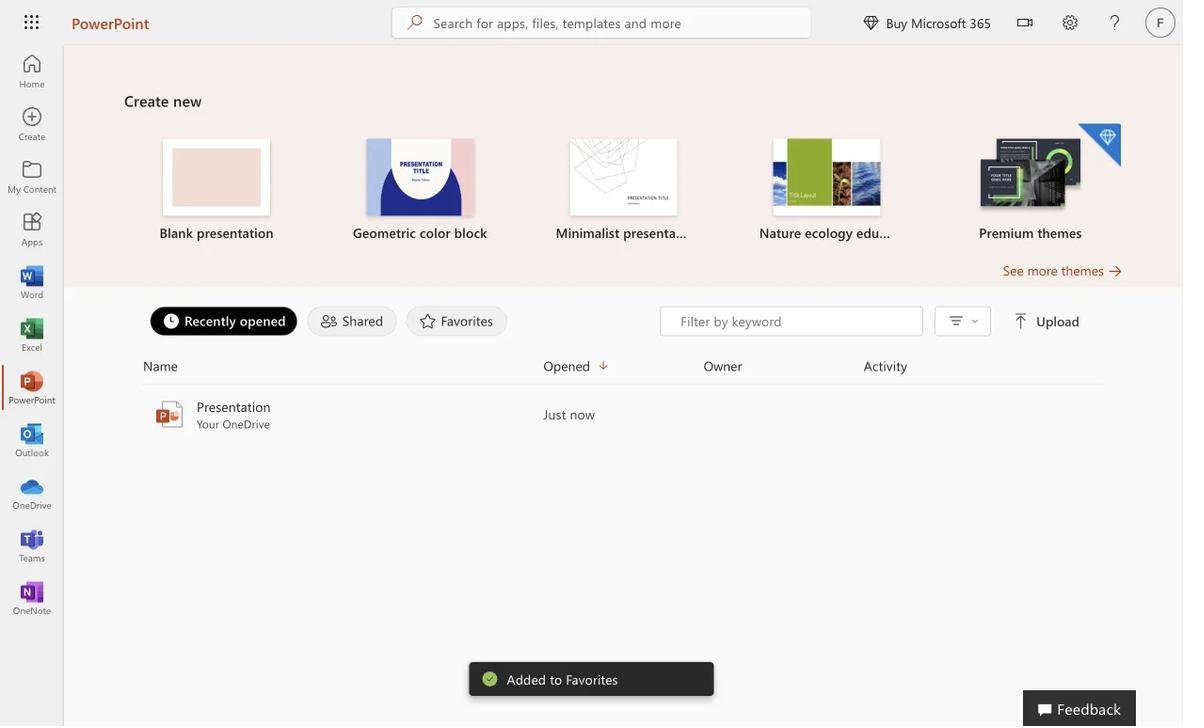 Task type: locate. For each thing, give the bounding box(es) containing it.
added
[[507, 671, 546, 688]]

favorites element
[[406, 306, 508, 337]]

powerpoint banner
[[0, 0, 1183, 48]]

owner button
[[704, 355, 864, 377]]

new
[[173, 90, 202, 111]]

0 horizontal spatial presentation
[[197, 224, 274, 241]]

powerpoint
[[72, 12, 149, 32]]

1 horizontal spatial powerpoint image
[[154, 400, 185, 430]]

themes right the 'more'
[[1062, 262, 1104, 279]]

1 horizontal spatial favorites
[[566, 671, 618, 688]]

apps image
[[23, 220, 41, 239]]

0 horizontal spatial powerpoint image
[[23, 378, 41, 397]]

365
[[970, 14, 991, 31]]

presentation for blank presentation
[[197, 224, 274, 241]]

powerpoint image
[[23, 378, 41, 397], [154, 400, 185, 430]]

toast notification added to favorites region
[[469, 663, 714, 697]]

activity
[[864, 357, 908, 375]]

outlook image
[[23, 431, 41, 450]]

just
[[544, 406, 566, 423]]

activity, column 4 of 4 column header
[[864, 355, 1104, 377]]

f
[[1157, 15, 1164, 30]]

powerpoint image left your
[[154, 400, 185, 430]]

favorites
[[441, 312, 493, 330], [566, 671, 618, 688]]

0 vertical spatial powerpoint image
[[23, 378, 41, 397]]

home image
[[23, 62, 41, 81]]

tab list containing recently opened
[[145, 306, 660, 337]]

row containing name
[[143, 355, 1104, 386]]

None search field
[[392, 8, 811, 38]]

shared element
[[308, 306, 397, 337]]

minimalist presentation image
[[570, 139, 677, 216]]

presentation
[[197, 224, 274, 241], [623, 224, 700, 241]]

presentation your onedrive
[[197, 398, 271, 432]]

upload
[[1037, 313, 1080, 330]]

premium themes image
[[977, 139, 1084, 214]]

1 presentation from the left
[[197, 224, 274, 241]]

name
[[143, 357, 178, 375]]

premium templates diamond image
[[1078, 124, 1121, 167]]

favorites tab
[[402, 306, 512, 337]]

feedback
[[1058, 699, 1121, 719]]

recently opened
[[185, 312, 286, 330]]

 buy microsoft 365
[[864, 14, 991, 31]]

create new
[[124, 90, 202, 111]]

onedrive image
[[23, 484, 41, 503]]

shared
[[342, 312, 383, 330]]

themes
[[1038, 224, 1082, 241], [1062, 262, 1104, 279]]

 button
[[1003, 0, 1048, 48]]

opened
[[240, 312, 286, 330]]

1 horizontal spatial presentation
[[623, 224, 700, 241]]

geometric color block image
[[367, 139, 474, 216]]

favorites down block
[[441, 312, 493, 330]]

displaying 1 out of 1 files. status
[[660, 306, 1084, 337]]


[[1018, 15, 1033, 30]]

1 vertical spatial favorites
[[566, 671, 618, 688]]

nature ecology education photo presentation image
[[774, 139, 881, 216]]

0 horizontal spatial favorites
[[441, 312, 493, 330]]

message element
[[507, 671, 618, 688]]

premium
[[979, 224, 1034, 241]]

0 vertical spatial favorites
[[441, 312, 493, 330]]

1 vertical spatial powerpoint image
[[154, 400, 185, 430]]

presentation down minimalist presentation image
[[623, 224, 700, 241]]

excel image
[[23, 326, 41, 345]]

microsoft
[[911, 14, 966, 31]]

nature ecology education photo presentation element
[[737, 139, 918, 242]]

tab list
[[145, 306, 660, 337]]

powerpoint image down 'excel' icon
[[23, 378, 41, 397]]


[[972, 318, 979, 325]]

see
[[1003, 262, 1024, 279]]

premium themes element
[[940, 124, 1121, 242]]

navigation
[[0, 45, 64, 625]]

opened button
[[544, 355, 704, 377]]

1 vertical spatial themes
[[1062, 262, 1104, 279]]

to
[[550, 671, 562, 688]]

presentation right blank
[[197, 224, 274, 241]]


[[1014, 314, 1029, 329]]

 upload
[[1014, 313, 1080, 330]]


[[864, 15, 879, 30]]

 button
[[942, 308, 985, 335]]

0 vertical spatial themes
[[1038, 224, 1082, 241]]

teams image
[[23, 537, 41, 555]]

blank
[[160, 224, 193, 241]]

favorites right to
[[566, 671, 618, 688]]

onedrive
[[223, 417, 270, 432]]

feedback button
[[1023, 691, 1136, 727]]

presentation for minimalist presentation
[[623, 224, 700, 241]]

2 presentation from the left
[[623, 224, 700, 241]]

row
[[143, 355, 1104, 386]]

themes up see more themes button
[[1038, 224, 1082, 241]]

Search box. Suggestions appear as you type. search field
[[434, 8, 811, 38]]



Task type: describe. For each thing, give the bounding box(es) containing it.
favorites inside tab
[[441, 312, 493, 330]]

recently
[[185, 312, 236, 330]]

name button
[[143, 355, 544, 377]]

see more themes button
[[1003, 261, 1123, 280]]

word image
[[23, 273, 41, 292]]

geometric color block element
[[330, 139, 511, 242]]

favorites inside region
[[566, 671, 618, 688]]

Filter by keyword text field
[[679, 312, 913, 331]]

minimalist
[[556, 224, 620, 241]]

my content image
[[23, 168, 41, 186]]

just now
[[544, 406, 595, 423]]

themes inside see more themes button
[[1062, 262, 1104, 279]]

blank presentation
[[160, 224, 274, 241]]

more
[[1028, 262, 1058, 279]]

owner
[[704, 357, 742, 375]]

f button
[[1138, 0, 1183, 45]]

color
[[420, 224, 451, 241]]

added to favorites
[[507, 671, 618, 688]]

blank presentation element
[[126, 139, 307, 242]]

minimalist presentation element
[[533, 139, 714, 242]]

geometric color block
[[353, 224, 487, 241]]

minimalist presentation
[[556, 224, 700, 241]]

create image
[[23, 115, 41, 134]]

none search field inside 'powerpoint' banner
[[392, 8, 811, 38]]

name presentation cell
[[143, 398, 544, 432]]

geometric
[[353, 224, 416, 241]]

presentation
[[197, 398, 271, 416]]

themes inside premium themes element
[[1038, 224, 1082, 241]]

buy
[[886, 14, 908, 31]]

create
[[124, 90, 169, 111]]

recently opened tab
[[145, 306, 303, 337]]

your
[[197, 417, 219, 432]]

recently opened element
[[150, 306, 298, 337]]

opened
[[544, 357, 590, 375]]

onenote image
[[23, 589, 41, 608]]

premium themes
[[979, 224, 1082, 241]]

shared tab
[[303, 306, 402, 337]]

now
[[570, 406, 595, 423]]

see more themes
[[1003, 262, 1104, 279]]

powerpoint image inside name presentation "cell"
[[154, 400, 185, 430]]

block
[[454, 224, 487, 241]]



Task type: vqa. For each thing, say whether or not it's contained in the screenshot.
Help "Region"
no



